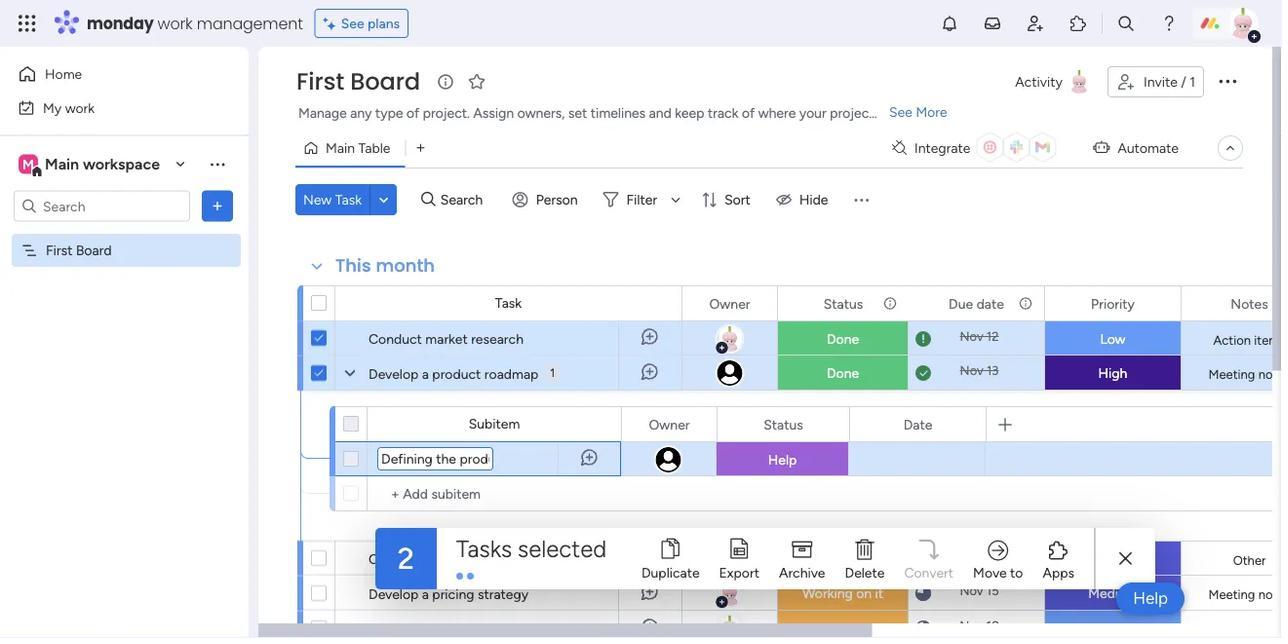 Task type: locate. For each thing, give the bounding box(es) containing it.
5 nov from the top
[[960, 619, 984, 635]]

month
[[376, 254, 435, 278]]

0 vertical spatial meeting
[[1209, 367, 1256, 382]]

search everything image
[[1117, 14, 1136, 33]]

task up research
[[495, 295, 522, 312]]

1 vertical spatial board
[[76, 242, 112, 259]]

1 vertical spatial status
[[764, 417, 804, 433]]

1 vertical spatial owner field
[[644, 414, 695, 436]]

2 low from the top
[[1101, 621, 1126, 637]]

first board down search in workspace field
[[46, 242, 112, 259]]

invite members image
[[1026, 14, 1046, 33]]

0 horizontal spatial of
[[407, 105, 420, 121]]

meeting down action
[[1209, 367, 1256, 382]]

set
[[569, 105, 588, 121]]

work right my
[[65, 99, 95, 116]]

research
[[471, 331, 524, 347]]

conduct market research
[[369, 331, 524, 347]]

0 vertical spatial done
[[827, 331, 859, 348]]

board down search in workspace field
[[76, 242, 112, 259]]

Priority field
[[1087, 293, 1140, 315]]

nov left 14 in the right of the page
[[960, 550, 984, 565]]

0 vertical spatial status
[[824, 296, 864, 312]]

m
[[22, 156, 34, 173]]

options image
[[208, 197, 227, 216]]

0 vertical spatial note
[[1259, 367, 1283, 382]]

first
[[297, 65, 344, 98], [46, 242, 73, 259]]

First Board field
[[292, 65, 425, 98]]

activity
[[1016, 74, 1063, 90]]

work right monday
[[158, 12, 193, 34]]

invite / 1
[[1144, 74, 1196, 90]]

1 horizontal spatial task
[[495, 295, 522, 312]]

4 nov from the top
[[960, 584, 984, 599]]

main for main table
[[326, 140, 355, 157]]

0 vertical spatial work
[[158, 12, 193, 34]]

nov left 18
[[960, 619, 984, 635]]

see more
[[890, 104, 948, 120]]

1 horizontal spatial main
[[326, 140, 355, 157]]

0 vertical spatial first board
[[297, 65, 420, 98]]

see inside button
[[341, 15, 364, 32]]

1 vertical spatial note
[[1259, 587, 1283, 603]]

person button
[[505, 184, 590, 216]]

1 vertical spatial and
[[398, 621, 420, 638]]

1 working from the top
[[803, 586, 853, 602]]

pricing
[[432, 586, 475, 603]]

and right plan
[[398, 621, 420, 638]]

subitem
[[469, 416, 520, 433]]

task
[[335, 192, 362, 208], [495, 295, 522, 312]]

1 horizontal spatial and
[[649, 105, 672, 121]]

1 vertical spatial owner
[[649, 417, 690, 433]]

nov
[[960, 329, 984, 345], [960, 363, 984, 379], [960, 550, 984, 565], [960, 584, 984, 599], [960, 619, 984, 635]]

nov for nov 13
[[960, 363, 984, 379]]

Due date field
[[944, 293, 1009, 315]]

nov left 12 at the right bottom of page
[[960, 329, 984, 345]]

project
[[830, 105, 875, 121]]

manage any type of project. assign owners, set timelines and keep track of where your project stands.
[[298, 105, 921, 121]]

meeting note down "action items"
[[1209, 367, 1283, 382]]

plan and execute a launch event
[[369, 621, 564, 638]]

of right track
[[742, 105, 755, 121]]

add view image
[[417, 141, 425, 155]]

0 horizontal spatial owner
[[649, 417, 690, 433]]

0 vertical spatial medium
[[1089, 552, 1138, 568]]

nov left '15'
[[960, 584, 984, 599]]

1 vertical spatial working on it
[[803, 621, 884, 637]]

main
[[326, 140, 355, 157], [45, 155, 79, 174]]

0 vertical spatial on
[[857, 586, 872, 602]]

it
[[875, 586, 884, 602], [875, 621, 884, 637]]

task right new
[[335, 192, 362, 208]]

strategy
[[478, 586, 529, 603]]

Notes field
[[1226, 293, 1274, 315]]

0 vertical spatial help
[[768, 452, 797, 469]]

1 vertical spatial meeting note
[[1209, 587, 1283, 603]]

2 other from the top
[[1234, 622, 1267, 638]]

1 vertical spatial low
[[1101, 621, 1126, 637]]

first up the manage
[[297, 65, 344, 98]]

None field
[[378, 449, 493, 470]]

15
[[987, 584, 999, 599]]

1 vertical spatial develop
[[369, 586, 419, 603]]

a left pricing
[[422, 586, 429, 603]]

+ Add subitem text field
[[377, 483, 580, 506]]

meeting note right help button
[[1209, 587, 1283, 603]]

a left product at the left of page
[[422, 366, 429, 382]]

management
[[197, 12, 303, 34]]

hide
[[800, 192, 829, 208]]

0 vertical spatial owner
[[710, 296, 751, 312]]

0 vertical spatial owner field
[[705, 293, 756, 315]]

board up the type
[[350, 65, 420, 98]]

1 horizontal spatial of
[[742, 105, 755, 121]]

low up high
[[1101, 331, 1126, 348]]

owner
[[710, 296, 751, 312], [649, 417, 690, 433]]

show board description image
[[434, 72, 457, 92]]

help image
[[1160, 14, 1179, 33]]

see for see more
[[890, 104, 913, 120]]

1 vertical spatial help
[[1134, 589, 1169, 609]]

select product image
[[18, 14, 37, 33]]

1 horizontal spatial help
[[1134, 589, 1169, 609]]

see left more
[[890, 104, 913, 120]]

done left v2 done deadline image
[[827, 365, 859, 382]]

of
[[407, 105, 420, 121], [742, 105, 755, 121]]

1 it from the top
[[875, 586, 884, 602]]

2 develop from the top
[[369, 586, 419, 603]]

1 right /
[[1190, 74, 1196, 90]]

1 vertical spatial medium
[[1089, 586, 1138, 602]]

2 medium from the top
[[1089, 586, 1138, 602]]

0 vertical spatial see
[[341, 15, 364, 32]]

2 it from the top
[[875, 621, 884, 637]]

my
[[43, 99, 62, 116]]

develop a pricing strategy
[[369, 586, 529, 603]]

2 meeting from the top
[[1209, 587, 1256, 603]]

This month field
[[331, 254, 440, 279]]

duplicate
[[642, 565, 700, 582]]

first board
[[297, 65, 420, 98], [46, 242, 112, 259]]

1 vertical spatial task
[[495, 295, 522, 312]]

new task
[[303, 192, 362, 208]]

1 on from the top
[[857, 586, 872, 602]]

inbox image
[[983, 14, 1003, 33]]

1 meeting note from the top
[[1209, 367, 1283, 382]]

0 horizontal spatial first
[[46, 242, 73, 259]]

collapse board header image
[[1223, 140, 1239, 156]]

0 vertical spatial other
[[1234, 553, 1267, 569]]

plan
[[369, 621, 394, 638]]

1 vertical spatial working
[[803, 621, 853, 637]]

1 vertical spatial meeting
[[1209, 587, 1256, 603]]

archive
[[779, 565, 826, 582]]

1 low from the top
[[1101, 331, 1126, 348]]

task inside button
[[335, 192, 362, 208]]

0 vertical spatial board
[[350, 65, 420, 98]]

nov 18
[[960, 619, 1000, 635]]

new task button
[[296, 184, 370, 216]]

help button
[[1117, 583, 1185, 616]]

0 vertical spatial status field
[[819, 293, 868, 315]]

work inside button
[[65, 99, 95, 116]]

low
[[1101, 331, 1126, 348], [1101, 621, 1126, 637]]

1 right 'roadmap' on the left of the page
[[550, 366, 555, 380]]

monday
[[87, 12, 154, 34]]

medium
[[1089, 552, 1138, 568], [1089, 586, 1138, 602]]

first board up any at top left
[[297, 65, 420, 98]]

option
[[0, 233, 249, 237]]

other
[[1234, 553, 1267, 569], [1234, 622, 1267, 638]]

meeting
[[1209, 367, 1256, 382], [1209, 587, 1256, 603]]

main right workspace icon
[[45, 155, 79, 174]]

status
[[824, 296, 864, 312], [764, 417, 804, 433]]

3 nov from the top
[[960, 550, 984, 565]]

where
[[759, 105, 796, 121]]

export
[[719, 565, 760, 582]]

1 horizontal spatial work
[[158, 12, 193, 34]]

notifications image
[[940, 14, 960, 33]]

a
[[422, 366, 429, 382], [414, 551, 421, 568], [422, 586, 429, 603], [476, 621, 483, 638]]

0 vertical spatial working
[[803, 586, 853, 602]]

this
[[336, 254, 371, 278]]

automate
[[1118, 140, 1179, 157]]

1 vertical spatial first board
[[46, 242, 112, 259]]

market
[[426, 331, 468, 347]]

1 horizontal spatial 1
[[1190, 74, 1196, 90]]

event
[[530, 621, 564, 638]]

0 vertical spatial 1
[[1190, 74, 1196, 90]]

1 horizontal spatial owner field
[[705, 293, 756, 315]]

0 horizontal spatial work
[[65, 99, 95, 116]]

first board list box
[[0, 230, 249, 531]]

0 horizontal spatial and
[[398, 621, 420, 638]]

angle down image
[[379, 193, 389, 207]]

arrow down image
[[664, 188, 688, 212]]

nov for nov 14
[[960, 550, 984, 565]]

add to favorites image
[[467, 72, 487, 91]]

1 horizontal spatial first board
[[297, 65, 420, 98]]

create
[[369, 551, 410, 568]]

main inside button
[[326, 140, 355, 157]]

meeting note
[[1209, 367, 1283, 382], [1209, 587, 1283, 603]]

1 develop from the top
[[369, 366, 419, 382]]

nov left 13
[[960, 363, 984, 379]]

0 horizontal spatial 1
[[550, 366, 555, 380]]

due date
[[949, 296, 1005, 312]]

0 vertical spatial task
[[335, 192, 362, 208]]

done left v2 overdue deadline image at the right bottom
[[827, 331, 859, 348]]

1
[[1190, 74, 1196, 90], [550, 366, 555, 380]]

0 vertical spatial develop
[[369, 366, 419, 382]]

2 done from the top
[[827, 365, 859, 382]]

1 meeting from the top
[[1209, 367, 1256, 382]]

1 vertical spatial status field
[[759, 414, 808, 436]]

meeting right help button
[[1209, 587, 1256, 603]]

a for product
[[422, 366, 429, 382]]

low down help button
[[1101, 621, 1126, 637]]

owner for owner field to the top
[[710, 296, 751, 312]]

0 vertical spatial low
[[1101, 331, 1126, 348]]

0 horizontal spatial board
[[76, 242, 112, 259]]

and
[[649, 105, 672, 121], [398, 621, 420, 638]]

stuck
[[826, 552, 861, 568]]

main left the table at the top of the page
[[326, 140, 355, 157]]

1 vertical spatial see
[[890, 104, 913, 120]]

selected
[[518, 536, 607, 564]]

owners,
[[518, 105, 565, 121]]

1 vertical spatial other
[[1234, 622, 1267, 638]]

develop down conduct
[[369, 366, 419, 382]]

owner for the leftmost owner field
[[649, 417, 690, 433]]

workspace
[[83, 155, 160, 174]]

0 horizontal spatial main
[[45, 155, 79, 174]]

date
[[977, 296, 1005, 312]]

0 horizontal spatial see
[[341, 15, 364, 32]]

main table button
[[296, 133, 405, 164]]

1 vertical spatial 1
[[550, 366, 555, 380]]

1 vertical spatial done
[[827, 365, 859, 382]]

help
[[768, 452, 797, 469], [1134, 589, 1169, 609]]

0 horizontal spatial first board
[[46, 242, 112, 259]]

see for see plans
[[341, 15, 364, 32]]

execute
[[424, 621, 472, 638]]

note
[[1259, 367, 1283, 382], [1259, 587, 1283, 603]]

filter
[[627, 192, 658, 208]]

1 vertical spatial on
[[857, 621, 872, 637]]

a left prd
[[414, 551, 421, 568]]

ruby anderson image
[[1228, 8, 1259, 39]]

and left keep
[[649, 105, 672, 121]]

1 vertical spatial first
[[46, 242, 73, 259]]

workspace selection element
[[19, 153, 163, 178]]

1 horizontal spatial see
[[890, 104, 913, 120]]

0 vertical spatial working on it
[[803, 586, 884, 602]]

work
[[158, 12, 193, 34], [65, 99, 95, 116]]

2 nov from the top
[[960, 363, 984, 379]]

0 vertical spatial first
[[297, 65, 344, 98]]

Search in workspace field
[[41, 195, 163, 218]]

0 horizontal spatial task
[[335, 192, 362, 208]]

0 horizontal spatial status
[[764, 417, 804, 433]]

1 done from the top
[[827, 331, 859, 348]]

create a prd
[[369, 551, 450, 568]]

due
[[949, 296, 974, 312]]

see left 'plans'
[[341, 15, 364, 32]]

0 vertical spatial meeting note
[[1209, 367, 1283, 382]]

work for monday
[[158, 12, 193, 34]]

Owner field
[[705, 293, 756, 315], [644, 414, 695, 436]]

2 working from the top
[[803, 621, 853, 637]]

invite / 1 button
[[1108, 66, 1205, 98]]

this month
[[336, 254, 435, 278]]

1 vertical spatial work
[[65, 99, 95, 116]]

new
[[303, 192, 332, 208]]

home button
[[12, 59, 210, 90]]

first down search in workspace field
[[46, 242, 73, 259]]

1 vertical spatial it
[[875, 621, 884, 637]]

0 vertical spatial it
[[875, 586, 884, 602]]

convert
[[905, 565, 954, 582]]

develop down create
[[369, 586, 419, 603]]

Status field
[[819, 293, 868, 315], [759, 414, 808, 436]]

1 horizontal spatial first
[[297, 65, 344, 98]]

main inside workspace selection element
[[45, 155, 79, 174]]

see
[[341, 15, 364, 32], [890, 104, 913, 120]]

1 nov from the top
[[960, 329, 984, 345]]

conduct
[[369, 331, 422, 347]]

to
[[1011, 565, 1024, 582]]

1 horizontal spatial owner
[[710, 296, 751, 312]]

of right the type
[[407, 105, 420, 121]]



Task type: describe. For each thing, give the bounding box(es) containing it.
0 horizontal spatial help
[[768, 452, 797, 469]]

1 of from the left
[[407, 105, 420, 121]]

2 note from the top
[[1259, 587, 1283, 603]]

1 inside 'button'
[[1190, 74, 1196, 90]]

1 note from the top
[[1259, 367, 1283, 382]]

menu image
[[852, 190, 871, 210]]

Search field
[[436, 186, 494, 214]]

nov 15
[[960, 584, 999, 599]]

0 vertical spatial and
[[649, 105, 672, 121]]

a for pricing
[[422, 586, 429, 603]]

manage
[[298, 105, 347, 121]]

nov for nov 12
[[960, 329, 984, 345]]

person
[[536, 192, 578, 208]]

tasks
[[457, 536, 512, 564]]

nov for nov 15
[[960, 584, 984, 599]]

your
[[800, 105, 827, 121]]

items
[[1255, 333, 1283, 348]]

assign
[[473, 105, 514, 121]]

Date field
[[899, 414, 938, 436]]

main table
[[326, 140, 391, 157]]

integrate
[[915, 140, 971, 157]]

type
[[375, 105, 403, 121]]

see more link
[[888, 102, 950, 122]]

invite
[[1144, 74, 1178, 90]]

column information image
[[883, 296, 898, 312]]

develop a product roadmap
[[369, 366, 539, 382]]

1 inside button
[[550, 366, 555, 380]]

2 meeting note from the top
[[1209, 587, 1283, 603]]

2 working on it from the top
[[803, 621, 884, 637]]

date
[[904, 417, 933, 433]]

2 on from the top
[[857, 621, 872, 637]]

nov 14
[[960, 550, 1000, 565]]

stands.
[[878, 105, 921, 121]]

help inside button
[[1134, 589, 1169, 609]]

move to
[[974, 565, 1024, 582]]

action items
[[1214, 333, 1283, 348]]

product
[[432, 366, 481, 382]]

activity button
[[1008, 66, 1100, 98]]

more
[[916, 104, 948, 120]]

delete
[[845, 565, 885, 582]]

first board inside list box
[[46, 242, 112, 259]]

home
[[45, 66, 82, 82]]

v2 search image
[[421, 189, 436, 211]]

1 medium from the top
[[1089, 552, 1138, 568]]

autopilot image
[[1094, 135, 1110, 160]]

nov for nov 18
[[960, 619, 984, 635]]

work for my
[[65, 99, 95, 116]]

18
[[987, 619, 1000, 635]]

a for prd
[[414, 551, 421, 568]]

1 other from the top
[[1234, 553, 1267, 569]]

monday work management
[[87, 12, 303, 34]]

12
[[987, 329, 999, 345]]

priority
[[1092, 296, 1135, 312]]

develop for develop a pricing strategy
[[369, 586, 419, 603]]

action
[[1214, 333, 1252, 348]]

dapulse integrations image
[[893, 141, 907, 156]]

my work button
[[12, 92, 210, 123]]

1 working on it from the top
[[803, 586, 884, 602]]

roadmap
[[485, 366, 539, 382]]

v2 done deadline image
[[916, 364, 932, 383]]

apps image
[[1069, 14, 1089, 33]]

options image
[[1216, 69, 1240, 92]]

hide button
[[768, 184, 840, 216]]

launch
[[486, 621, 526, 638]]

any
[[350, 105, 372, 121]]

2
[[398, 542, 414, 577]]

my work
[[43, 99, 95, 116]]

sort button
[[694, 184, 763, 216]]

v2 overdue deadline image
[[916, 330, 932, 349]]

column information image
[[1018, 296, 1034, 312]]

workspace image
[[19, 154, 38, 175]]

apps
[[1043, 565, 1075, 581]]

notes
[[1231, 296, 1269, 312]]

0 horizontal spatial status field
[[759, 414, 808, 436]]

1 horizontal spatial board
[[350, 65, 420, 98]]

prd
[[424, 551, 450, 568]]

1 button
[[547, 356, 559, 391]]

/
[[1182, 74, 1187, 90]]

workspace options image
[[208, 154, 227, 174]]

main for main workspace
[[45, 155, 79, 174]]

move
[[974, 565, 1007, 582]]

develop for develop a product roadmap
[[369, 366, 419, 382]]

tasks selected
[[457, 536, 607, 564]]

nov 13
[[960, 363, 999, 379]]

14
[[987, 550, 1000, 565]]

2 of from the left
[[742, 105, 755, 121]]

board inside list box
[[76, 242, 112, 259]]

timelines
[[591, 105, 646, 121]]

first inside list box
[[46, 242, 73, 259]]

table
[[358, 140, 391, 157]]

sort
[[725, 192, 751, 208]]

plans
[[368, 15, 400, 32]]

1 horizontal spatial status field
[[819, 293, 868, 315]]

0 horizontal spatial owner field
[[644, 414, 695, 436]]

keep
[[675, 105, 705, 121]]

main workspace
[[45, 155, 160, 174]]

see plans
[[341, 15, 400, 32]]

track
[[708, 105, 739, 121]]

filter button
[[596, 184, 688, 216]]

13
[[987, 363, 999, 379]]

1 horizontal spatial status
[[824, 296, 864, 312]]

high
[[1099, 365, 1128, 382]]

a left launch
[[476, 621, 483, 638]]



Task type: vqa. For each thing, say whether or not it's contained in the screenshot.
list box containing First Board
no



